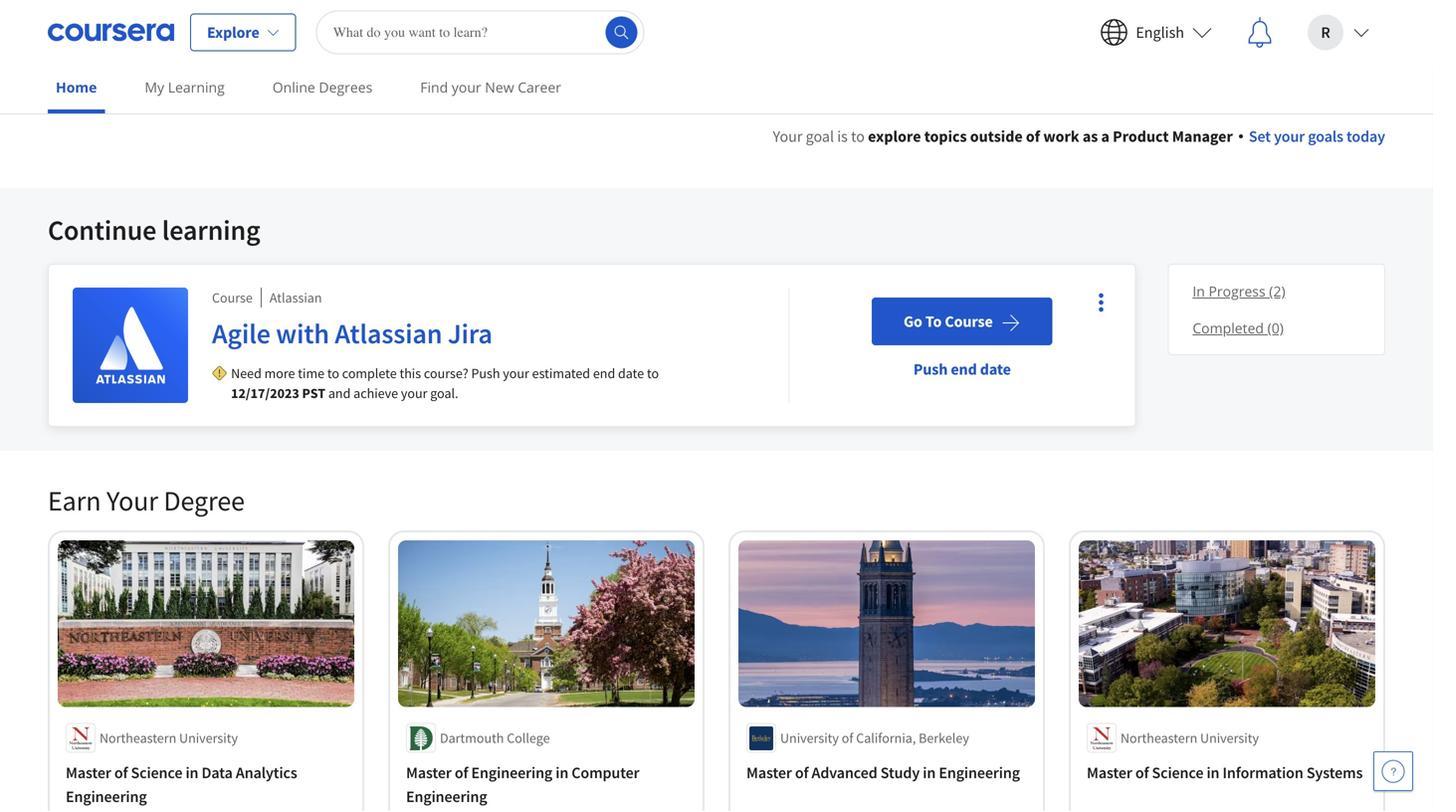 Task type: describe. For each thing, give the bounding box(es) containing it.
go to course
[[904, 312, 994, 332]]

today
[[1347, 126, 1386, 146]]

my learning
[[145, 78, 225, 97]]

career
[[518, 78, 562, 97]]

line chart image
[[1093, 238, 1117, 262]]

1 horizontal spatial to
[[647, 364, 659, 382]]

my
[[145, 78, 164, 97]]

need more time to complete this course? push your estimated end date to 12/17/2023 pst and achieve your goal.
[[231, 364, 659, 402]]

push end date button
[[898, 346, 1027, 393]]

master of engineering in computer engineering link
[[406, 761, 687, 809]]

your goal is to explore topics outside of work as a product manager
[[773, 126, 1234, 146]]

find your new career
[[420, 78, 562, 97]]

set your goals today button
[[1240, 124, 1386, 148]]

this
[[400, 364, 421, 382]]

progress
[[1209, 282, 1266, 301]]

work
[[1044, 126, 1080, 146]]

master for master of science in information systems
[[1087, 763, 1133, 783]]

estimated
[[532, 364, 591, 382]]

in progress (2)
[[1193, 282, 1286, 301]]

push inside "button"
[[914, 359, 948, 379]]

in for master of science in data analytics engineering
[[186, 763, 199, 783]]

to for time
[[327, 364, 340, 382]]

as
[[1083, 126, 1099, 146]]

my learning link
[[137, 65, 233, 110]]

master of science in information systems link
[[1087, 761, 1368, 785]]

more option for agile with atlassian jira image
[[1088, 289, 1116, 317]]

r button
[[1293, 0, 1386, 64]]

in for master of engineering in computer engineering
[[556, 763, 569, 783]]

need
[[231, 364, 262, 382]]

of for university of california, berkeley
[[842, 730, 854, 747]]

degrees
[[319, 78, 373, 97]]

outside
[[971, 126, 1023, 146]]

continue learning
[[48, 213, 260, 247]]

end inside "button"
[[951, 359, 978, 379]]

of for master of science in data analytics engineering
[[114, 763, 128, 783]]

push inside need more time to complete this course? push your estimated end date to 12/17/2023 pst and achieve your goal.
[[471, 364, 500, 382]]

earn your degree
[[48, 483, 245, 518]]

online degrees
[[273, 78, 373, 97]]

in for master of science in information systems
[[1207, 763, 1220, 783]]

date inside need more time to complete this course? push your estimated end date to 12/17/2023 pst and achieve your goal.
[[618, 364, 644, 382]]

continue
[[48, 213, 157, 247]]

northeastern for information
[[1121, 730, 1198, 747]]

help center image
[[1382, 760, 1406, 784]]

end inside need more time to complete this course? push your estimated end date to 12/17/2023 pst and achieve your goal.
[[593, 364, 616, 382]]

your down this at the top of the page
[[401, 384, 428, 402]]

2 university from the left
[[781, 730, 839, 747]]

explore button
[[190, 13, 296, 51]]

with
[[276, 316, 330, 351]]

northeastern university for information
[[1121, 730, 1260, 747]]

topics
[[925, 126, 967, 146]]

0 vertical spatial your
[[773, 126, 803, 146]]

data
[[202, 763, 233, 783]]

master of science in information systems
[[1087, 763, 1364, 783]]

push end date
[[914, 359, 1012, 379]]

achieve
[[354, 384, 398, 402]]

agile with atlassian jira
[[212, 316, 493, 351]]

a
[[1102, 126, 1110, 146]]

to
[[926, 312, 942, 332]]

online
[[273, 78, 315, 97]]

more
[[265, 364, 295, 382]]

completed
[[1193, 319, 1265, 338]]

earn
[[48, 483, 101, 518]]

advanced
[[812, 763, 878, 783]]

goal.
[[430, 384, 459, 402]]

0 vertical spatial course
[[212, 289, 253, 307]]

atlassian inside "link"
[[335, 316, 443, 351]]

analytics
[[236, 763, 297, 783]]

product
[[1113, 126, 1170, 146]]

in progress (2) link
[[1185, 273, 1369, 310]]

master of science in data analytics engineering link
[[66, 761, 347, 809]]

university of california, berkeley
[[781, 730, 970, 747]]

main content containing continue learning
[[0, 101, 1434, 812]]

3 in from the left
[[923, 763, 936, 783]]

(0)
[[1268, 319, 1285, 338]]

master for master of advanced study in engineering
[[747, 763, 792, 783]]

your left 'estimated'
[[503, 364, 530, 382]]

english button
[[1085, 0, 1229, 64]]

and
[[328, 384, 351, 402]]



Task type: locate. For each thing, give the bounding box(es) containing it.
master inside master of engineering in computer engineering
[[406, 763, 452, 783]]

engineering inside master of science in data analytics engineering
[[66, 787, 147, 807]]

information
[[1223, 763, 1304, 783]]

master of advanced study in engineering
[[747, 763, 1021, 783]]

1 northeastern from the left
[[100, 730, 176, 747]]

1 university from the left
[[179, 730, 238, 747]]

atlassian up "with"
[[270, 289, 322, 307]]

1 horizontal spatial end
[[951, 359, 978, 379]]

(2)
[[1270, 282, 1286, 301]]

master of science in data analytics engineering
[[66, 763, 297, 807]]

dartmouth
[[440, 730, 504, 747]]

of inside master of science in data analytics engineering
[[114, 763, 128, 783]]

dartmouth college
[[440, 730, 550, 747]]

1 science from the left
[[131, 763, 183, 783]]

1 horizontal spatial atlassian
[[335, 316, 443, 351]]

4 in from the left
[[1207, 763, 1220, 783]]

university
[[179, 730, 238, 747], [781, 730, 839, 747], [1201, 730, 1260, 747]]

2 in from the left
[[556, 763, 569, 783]]

degree
[[164, 483, 245, 518]]

computer
[[572, 763, 640, 783]]

of inside master of engineering in computer engineering
[[455, 763, 468, 783]]

1 horizontal spatial northeastern
[[1121, 730, 1198, 747]]

course?
[[424, 364, 469, 382]]

of
[[1027, 126, 1041, 146], [842, 730, 854, 747], [114, 763, 128, 783], [455, 763, 468, 783], [795, 763, 809, 783], [1136, 763, 1150, 783]]

atlassian
[[270, 289, 322, 307], [335, 316, 443, 351]]

jira
[[448, 316, 493, 351]]

science for data
[[131, 763, 183, 783]]

course right to on the right top
[[945, 312, 994, 332]]

3 master from the left
[[747, 763, 792, 783]]

to
[[851, 126, 865, 146], [327, 364, 340, 382], [647, 364, 659, 382]]

earn your degree collection element
[[36, 451, 1398, 812]]

explore
[[868, 126, 922, 146]]

1 horizontal spatial push
[[914, 359, 948, 379]]

your right "earn"
[[107, 483, 158, 518]]

in left computer
[[556, 763, 569, 783]]

completed (0) link
[[1185, 310, 1369, 347]]

course up agile
[[212, 289, 253, 307]]

master inside master of science in data analytics engineering
[[66, 763, 111, 783]]

science
[[131, 763, 183, 783], [1153, 763, 1204, 783]]

0 horizontal spatial course
[[212, 289, 253, 307]]

to right is
[[851, 126, 865, 146]]

3 university from the left
[[1201, 730, 1260, 747]]

0 horizontal spatial end
[[593, 364, 616, 382]]

explore
[[207, 22, 260, 42]]

push
[[914, 359, 948, 379], [471, 364, 500, 382]]

2 northeastern university from the left
[[1121, 730, 1260, 747]]

0 horizontal spatial push
[[471, 364, 500, 382]]

in inside master of science in data analytics engineering
[[186, 763, 199, 783]]

1 vertical spatial atlassian
[[335, 316, 443, 351]]

time
[[298, 364, 325, 382]]

go
[[904, 312, 923, 332]]

smile image
[[1093, 310, 1117, 334]]

new
[[485, 78, 514, 97]]

go to course button
[[872, 298, 1053, 346]]

date right 'estimated'
[[618, 364, 644, 382]]

2 science from the left
[[1153, 763, 1204, 783]]

0 horizontal spatial science
[[131, 763, 183, 783]]

master inside master of advanced study in engineering link
[[747, 763, 792, 783]]

systems
[[1307, 763, 1364, 783]]

atlassian up complete
[[335, 316, 443, 351]]

to right 'estimated'
[[647, 364, 659, 382]]

0 horizontal spatial university
[[179, 730, 238, 747]]

1 vertical spatial your
[[107, 483, 158, 518]]

What do you want to learn? text field
[[316, 10, 645, 54]]

science left information
[[1153, 763, 1204, 783]]

northeastern university up master of science in information systems
[[1121, 730, 1260, 747]]

find
[[420, 78, 448, 97]]

of for master of engineering in computer engineering
[[455, 763, 468, 783]]

4 master from the left
[[1087, 763, 1133, 783]]

0 horizontal spatial atlassian
[[270, 289, 322, 307]]

online degrees link
[[265, 65, 381, 110]]

goals
[[1309, 126, 1344, 146]]

your right "set"
[[1275, 126, 1306, 146]]

1 northeastern university from the left
[[100, 730, 238, 747]]

of for master of science in information systems
[[1136, 763, 1150, 783]]

0 horizontal spatial to
[[327, 364, 340, 382]]

master for master of engineering in computer engineering
[[406, 763, 452, 783]]

2 horizontal spatial to
[[851, 126, 865, 146]]

to up "and"
[[327, 364, 340, 382]]

science left "data"
[[131, 763, 183, 783]]

science inside master of science in data analytics engineering
[[131, 763, 183, 783]]

university for master of science in data analytics engineering
[[179, 730, 238, 747]]

your inside dropdown button
[[1275, 126, 1306, 146]]

1 master from the left
[[66, 763, 111, 783]]

end down go to course button
[[951, 359, 978, 379]]

set your goals today
[[1250, 126, 1386, 146]]

end right 'estimated'
[[593, 364, 616, 382]]

university up master of science in information systems link
[[1201, 730, 1260, 747]]

in right study
[[923, 763, 936, 783]]

learning
[[168, 78, 225, 97]]

course inside go to course button
[[945, 312, 994, 332]]

date
[[981, 359, 1012, 379], [618, 364, 644, 382]]

california,
[[857, 730, 916, 747]]

university up advanced
[[781, 730, 839, 747]]

learning
[[162, 213, 260, 247]]

course
[[212, 289, 253, 307], [945, 312, 994, 332]]

science inside master of science in information systems link
[[1153, 763, 1204, 783]]

in
[[1193, 282, 1206, 301]]

berkeley
[[919, 730, 970, 747]]

0 vertical spatial atlassian
[[270, 289, 322, 307]]

1 horizontal spatial date
[[981, 359, 1012, 379]]

1 vertical spatial course
[[945, 312, 994, 332]]

agile with atlassian jira image
[[73, 288, 188, 403]]

master inside master of science in information systems link
[[1087, 763, 1133, 783]]

northeastern up master of science in data analytics engineering
[[100, 730, 176, 747]]

university for master of science in information systems
[[1201, 730, 1260, 747]]

northeastern for data
[[100, 730, 176, 747]]

0 horizontal spatial your
[[107, 483, 158, 518]]

main content
[[0, 101, 1434, 812]]

push down to on the right top
[[914, 359, 948, 379]]

0 horizontal spatial northeastern university
[[100, 730, 238, 747]]

end
[[951, 359, 978, 379], [593, 364, 616, 382]]

complete
[[342, 364, 397, 382]]

english
[[1137, 22, 1185, 42]]

in left information
[[1207, 763, 1220, 783]]

date inside "button"
[[981, 359, 1012, 379]]

home link
[[48, 65, 105, 114]]

your left goal
[[773, 126, 803, 146]]

master for master of science in data analytics engineering
[[66, 763, 111, 783]]

2 master from the left
[[406, 763, 452, 783]]

in inside master of engineering in computer engineering
[[556, 763, 569, 783]]

push down 'agile with atlassian jira' "link"
[[471, 364, 500, 382]]

1 horizontal spatial your
[[773, 126, 803, 146]]

0 horizontal spatial northeastern
[[100, 730, 176, 747]]

2 horizontal spatial university
[[1201, 730, 1260, 747]]

1 in from the left
[[186, 763, 199, 783]]

completed (0)
[[1193, 319, 1285, 338]]

coursera image
[[48, 16, 174, 48]]

northeastern university up master of science in data analytics engineering
[[100, 730, 238, 747]]

master of advanced study in engineering link
[[747, 761, 1028, 785]]

agile
[[212, 316, 271, 351]]

goal
[[806, 126, 835, 146]]

1 horizontal spatial course
[[945, 312, 994, 332]]

home
[[56, 78, 97, 97]]

northeastern
[[100, 730, 176, 747], [1121, 730, 1198, 747]]

r
[[1322, 22, 1331, 42]]

northeastern up master of science in information systems
[[1121, 730, 1198, 747]]

find your new career link
[[413, 65, 570, 110]]

master of engineering in computer engineering
[[406, 763, 640, 807]]

is
[[838, 126, 848, 146]]

0 horizontal spatial date
[[618, 364, 644, 382]]

agile with atlassian jira link
[[212, 316, 733, 359]]

study
[[881, 763, 920, 783]]

date down go to course button
[[981, 359, 1012, 379]]

master
[[66, 763, 111, 783], [406, 763, 452, 783], [747, 763, 792, 783], [1087, 763, 1133, 783]]

2 northeastern from the left
[[1121, 730, 1198, 747]]

university up "data"
[[179, 730, 238, 747]]

manager
[[1173, 126, 1234, 146]]

college
[[507, 730, 550, 747]]

12/17/2023
[[231, 384, 300, 402]]

your
[[773, 126, 803, 146], [107, 483, 158, 518]]

your right find
[[452, 78, 482, 97]]

1 horizontal spatial university
[[781, 730, 839, 747]]

pst
[[302, 384, 326, 402]]

northeastern university for data
[[100, 730, 238, 747]]

1 horizontal spatial northeastern university
[[1121, 730, 1260, 747]]

science for information
[[1153, 763, 1204, 783]]

your
[[452, 78, 482, 97], [1275, 126, 1306, 146], [503, 364, 530, 382], [401, 384, 428, 402]]

set
[[1250, 126, 1272, 146]]

repeat image
[[1093, 274, 1117, 298]]

in
[[186, 763, 199, 783], [556, 763, 569, 783], [923, 763, 936, 783], [1207, 763, 1220, 783]]

northeastern university
[[100, 730, 238, 747], [1121, 730, 1260, 747]]

1 horizontal spatial science
[[1153, 763, 1204, 783]]

None search field
[[316, 10, 645, 54]]

to for is
[[851, 126, 865, 146]]

in left "data"
[[186, 763, 199, 783]]

of for master of advanced study in engineering
[[795, 763, 809, 783]]



Task type: vqa. For each thing, say whether or not it's contained in the screenshot.
Agile with Atlassian Jira
yes



